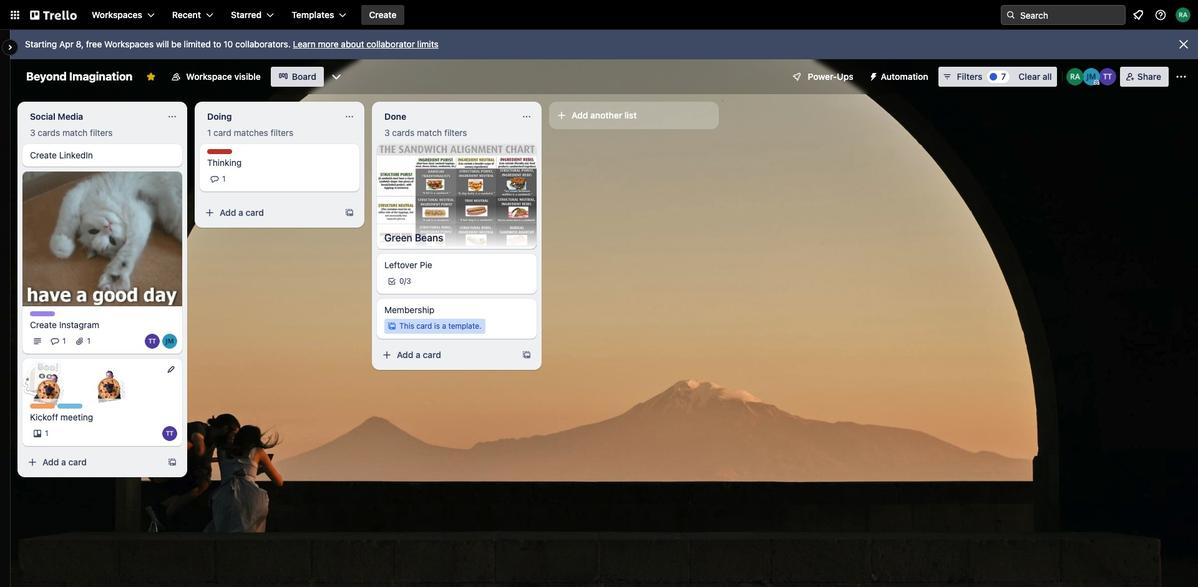 Task type: describe. For each thing, give the bounding box(es) containing it.
1 horizontal spatial https://media3.giphy.com/media/uzbc1merae75kv3oqd/100w.gif?cid=ad960664cgd8q560jl16i4tqsq6qk30rgh2t6st4j6ihzo35&ep=v1_stickers_search&rid=100w.gif&ct=s image
[[93, 357, 139, 403]]

about
[[341, 39, 364, 49]]

doing
[[207, 111, 232, 122]]

1 down doing
[[207, 127, 211, 138]]

10
[[224, 39, 233, 49]]

automation button
[[863, 67, 936, 87]]

2 horizontal spatial 3
[[406, 277, 411, 286]]

membership link
[[384, 304, 529, 317]]

meeting
[[60, 412, 93, 423]]

collaborator
[[366, 39, 415, 49]]

create linkedin link
[[30, 149, 175, 162]]

add for doing
[[220, 207, 236, 218]]

1 down instagram
[[87, 337, 91, 346]]

workspaces button
[[84, 5, 162, 25]]

clear all
[[1019, 71, 1052, 82]]

instagram
[[59, 320, 99, 330]]

template.
[[448, 322, 482, 331]]

3 for done
[[384, 127, 390, 138]]

3 cards match filters for done
[[384, 127, 467, 138]]

kickoff
[[30, 412, 58, 423]]

add a card for doing
[[220, 207, 264, 218]]

power-ups button
[[783, 67, 861, 87]]

Search field
[[1016, 6, 1125, 24]]

share
[[1138, 71, 1161, 82]]

starred
[[231, 9, 262, 20]]

kickoff meeting link
[[30, 412, 175, 424]]

card for done
[[423, 350, 441, 360]]

filters for social media
[[90, 127, 113, 138]]

pie
[[420, 260, 432, 270]]

0 horizontal spatial terry turtle (terryturtle) image
[[145, 334, 160, 349]]

8,
[[76, 39, 84, 49]]

add a card button for doing
[[200, 203, 337, 223]]

clear
[[1019, 71, 1040, 82]]

pete ghost image
[[22, 359, 61, 399]]

color: purple, title: none image
[[30, 312, 55, 317]]

create button
[[362, 5, 404, 25]]

jeremy miller (jeremymiller198) image for the leftmost terry turtle (terryturtle) icon
[[162, 334, 177, 349]]

customize views image
[[330, 71, 343, 83]]

kickoff meeting
[[30, 412, 93, 423]]

add for social media
[[42, 457, 59, 468]]

workspaces inside 'dropdown button'
[[92, 9, 142, 20]]

sparkling
[[57, 404, 91, 413]]

match for social media
[[62, 127, 88, 138]]

terry turtle (terryturtle) image
[[162, 426, 177, 441]]

apr
[[59, 39, 74, 49]]

ups
[[837, 71, 854, 82]]

collaborators.
[[235, 39, 291, 49]]

imagination
[[69, 70, 133, 83]]

to
[[213, 39, 221, 49]]

workspace
[[186, 71, 232, 82]]

1 down thinking
[[222, 174, 226, 183]]

starting apr 8, free workspaces will be limited to 10 collaborators. learn more about collaborator limits
[[25, 39, 439, 49]]

create for create instagram
[[30, 320, 57, 330]]

learn more about collaborator limits link
[[293, 39, 439, 49]]

1 down kickoff
[[45, 429, 48, 438]]

0
[[399, 277, 404, 286]]

add for done
[[397, 350, 413, 360]]

cards for done
[[392, 127, 415, 138]]

a for social media
[[61, 457, 66, 468]]

1 vertical spatial workspaces
[[104, 39, 154, 49]]

open information menu image
[[1155, 9, 1167, 21]]

recent button
[[165, 5, 221, 25]]

thinking
[[207, 157, 242, 168]]

filters for done
[[444, 127, 467, 138]]

social
[[30, 111, 55, 122]]

is
[[434, 322, 440, 331]]

card for doing
[[246, 207, 264, 218]]

power-ups
[[808, 71, 854, 82]]

1 down 'create instagram'
[[62, 337, 66, 346]]

share button
[[1120, 67, 1169, 87]]

/
[[404, 277, 406, 286]]

create instagram link
[[30, 319, 175, 332]]

card for social media
[[68, 457, 87, 468]]

beyond imagination
[[26, 70, 133, 83]]

show menu image
[[1175, 71, 1188, 83]]

automation
[[881, 71, 928, 82]]

card left is
[[416, 322, 432, 331]]

workspace visible button
[[164, 67, 268, 87]]

social media
[[30, 111, 83, 122]]

sm image
[[863, 67, 881, 84]]

match for done
[[417, 127, 442, 138]]

ruby anderson (rubyanderson7) image
[[1176, 7, 1191, 22]]

free
[[86, 39, 102, 49]]

0 / 3
[[399, 277, 411, 286]]

search image
[[1006, 10, 1016, 20]]

a for done
[[416, 350, 421, 360]]



Task type: vqa. For each thing, say whether or not it's contained in the screenshot.
first Christina Overa (christinaovera) icon from the bottom
no



Task type: locate. For each thing, give the bounding box(es) containing it.
add a card for social media
[[42, 457, 87, 468]]

0 vertical spatial create from template… image
[[522, 350, 532, 360]]

add a card
[[220, 207, 264, 218], [397, 350, 441, 360], [42, 457, 87, 468]]

green beans
[[384, 232, 443, 244]]

thoughts
[[207, 149, 241, 159]]

create for create linkedin
[[30, 150, 57, 160]]

match down media
[[62, 127, 88, 138]]

add a card button for social media
[[22, 453, 160, 473]]

add a card down the kickoff meeting
[[42, 457, 87, 468]]

workspace visible
[[186, 71, 261, 82]]

1 horizontal spatial match
[[417, 127, 442, 138]]

add another list button
[[549, 102, 719, 129]]

limited
[[184, 39, 211, 49]]

this
[[399, 322, 414, 331]]

templates button
[[284, 5, 354, 25]]

create
[[369, 9, 397, 20], [30, 150, 57, 160], [30, 320, 57, 330]]

add a card button down this card is a template. in the left of the page
[[377, 345, 514, 365]]

a down the kickoff meeting
[[61, 457, 66, 468]]

card down thinking link
[[246, 207, 264, 218]]

create down color: purple, title: none icon
[[30, 320, 57, 330]]

done
[[384, 111, 406, 122]]

filters down social media text field
[[90, 127, 113, 138]]

workspaces down workspaces 'dropdown button'
[[104, 39, 154, 49]]

2 3 cards match filters from the left
[[384, 127, 467, 138]]

cards down social
[[38, 127, 60, 138]]

green
[[384, 232, 412, 244]]

jeremy miller (jeremymiller198) image
[[1083, 68, 1100, 85], [162, 334, 177, 349]]

cards down done
[[392, 127, 415, 138]]

Board name text field
[[20, 67, 139, 87]]

0 vertical spatial terry turtle (terryturtle) image
[[1099, 68, 1116, 85]]

2 vertical spatial create
[[30, 320, 57, 330]]

filters down doing text box
[[271, 127, 293, 138]]

power-
[[808, 71, 837, 82]]

color: sky, title: "sparkling" element
[[57, 404, 91, 413]]

0 horizontal spatial add a card
[[42, 457, 87, 468]]

Social Media text field
[[22, 107, 162, 127]]

media
[[58, 111, 83, 122]]

1 vertical spatial jeremy miller (jeremymiller198) image
[[162, 334, 177, 349]]

primary element
[[0, 0, 1198, 30]]

create from template… image for done
[[522, 350, 532, 360]]

1 filters from the left
[[90, 127, 113, 138]]

visible
[[234, 71, 261, 82]]

add a card button
[[200, 203, 337, 223], [377, 345, 514, 365], [22, 453, 160, 473]]

recent
[[172, 9, 201, 20]]

leftover pie link
[[384, 259, 529, 272]]

3 for social media
[[30, 127, 35, 138]]

0 horizontal spatial filters
[[90, 127, 113, 138]]

card down doing
[[214, 127, 231, 138]]

back to home image
[[30, 5, 77, 25]]

matches
[[234, 127, 268, 138]]

a down this card is a template. in the left of the page
[[416, 350, 421, 360]]

another
[[590, 110, 622, 120]]

2 filters from the left
[[271, 127, 293, 138]]

star or unstar board image
[[146, 72, 156, 82]]

add
[[572, 110, 588, 120], [220, 207, 236, 218], [397, 350, 413, 360], [42, 457, 59, 468]]

starred button
[[223, 5, 282, 25]]

create from template… image for social media
[[167, 458, 177, 468]]

filters
[[957, 71, 983, 82]]

1
[[207, 127, 211, 138], [222, 174, 226, 183], [62, 337, 66, 346], [87, 337, 91, 346], [45, 429, 48, 438]]

7
[[1001, 71, 1006, 82]]

3 down done
[[384, 127, 390, 138]]

linkedin
[[59, 150, 93, 160]]

1 horizontal spatial add a card button
[[200, 203, 337, 223]]

terry turtle (terryturtle) image right ruby anderson (rubyanderson7) image on the right top of the page
[[1099, 68, 1116, 85]]

create for create
[[369, 9, 397, 20]]

limits
[[417, 39, 439, 49]]

2 horizontal spatial add a card
[[397, 350, 441, 360]]

2 vertical spatial add a card
[[42, 457, 87, 468]]

cards for social media
[[38, 127, 60, 138]]

1 vertical spatial create from template… image
[[167, 458, 177, 468]]

ruby anderson (rubyanderson7) image
[[1066, 68, 1084, 85]]

2 cards from the left
[[392, 127, 415, 138]]

thoughts thinking
[[207, 149, 242, 168]]

create from template… image
[[522, 350, 532, 360], [167, 458, 177, 468]]

create linkedin
[[30, 150, 93, 160]]

Done text field
[[377, 107, 517, 127]]

a
[[238, 207, 243, 218], [442, 322, 446, 331], [416, 350, 421, 360], [61, 457, 66, 468]]

1 3 cards match filters from the left
[[30, 127, 113, 138]]

3 cards match filters down done text box
[[384, 127, 467, 138]]

starting
[[25, 39, 57, 49]]

add down thinking
[[220, 207, 236, 218]]

1 horizontal spatial create from template… image
[[522, 350, 532, 360]]

0 horizontal spatial create from template… image
[[167, 458, 177, 468]]

https://media3.giphy.com/media/uzbc1merae75kv3oqd/100w.gif?cid=ad960664cgd8q560jl16i4tqsq6qk30rgh2t6st4j6ihzo35&ep=v1_stickers_search&rid=100w.gif&ct=s image up kickoff meeting link at the bottom left of the page
[[93, 357, 139, 403]]

1 vertical spatial terry turtle (terryturtle) image
[[145, 334, 160, 349]]

https://media3.giphy.com/media/uzbc1merae75kv3oqd/100w.gif?cid=ad960664cgd8q560jl16i4tqsq6qk30rgh2t6st4j6ihzo35&ep=v1_stickers_search&rid=100w.gif&ct=s image up the kickoff meeting
[[33, 362, 79, 409]]

1 horizontal spatial 3
[[384, 127, 390, 138]]

beans
[[415, 232, 443, 244]]

1 card matches filters
[[207, 127, 293, 138]]

3 cards match filters down media
[[30, 127, 113, 138]]

0 horizontal spatial jeremy miller (jeremymiller198) image
[[162, 334, 177, 349]]

add a card button down thinking link
[[200, 203, 337, 223]]

create from template… image
[[344, 208, 354, 218]]

0 horizontal spatial 3
[[30, 127, 35, 138]]

a for doing
[[238, 207, 243, 218]]

green beans link
[[377, 227, 537, 249]]

3 right 0
[[406, 277, 411, 286]]

jeremy miller (jeremymiller198) image up "edit card" icon
[[162, 334, 177, 349]]

match down done text box
[[417, 127, 442, 138]]

0 vertical spatial jeremy miller (jeremymiller198) image
[[1083, 68, 1100, 85]]

filters down done text box
[[444, 127, 467, 138]]

1 horizontal spatial filters
[[271, 127, 293, 138]]

1 horizontal spatial add a card
[[220, 207, 264, 218]]

card
[[214, 127, 231, 138], [246, 207, 264, 218], [416, 322, 432, 331], [423, 350, 441, 360], [68, 457, 87, 468]]

edit card image
[[166, 365, 176, 375]]

1 horizontal spatial cards
[[392, 127, 415, 138]]

filters for doing
[[271, 127, 293, 138]]

all
[[1043, 71, 1052, 82]]

add inside button
[[572, 110, 588, 120]]

add a card button down kickoff meeting link at the bottom left of the page
[[22, 453, 160, 473]]

create inside 'link'
[[30, 320, 57, 330]]

0 horizontal spatial match
[[62, 127, 88, 138]]

add a card for done
[[397, 350, 441, 360]]

clear all button
[[1014, 67, 1057, 87]]

1 match from the left
[[62, 127, 88, 138]]

2 horizontal spatial add a card button
[[377, 345, 514, 365]]

add a card button for done
[[377, 345, 514, 365]]

jeremy miller (jeremymiller198) image for ruby anderson (rubyanderson7) image on the right top of the page
[[1083, 68, 1100, 85]]

0 vertical spatial add a card button
[[200, 203, 337, 223]]

card down meeting
[[68, 457, 87, 468]]

leftover
[[384, 260, 418, 270]]

list
[[625, 110, 637, 120]]

board link
[[271, 67, 324, 87]]

filters
[[90, 127, 113, 138], [271, 127, 293, 138], [444, 127, 467, 138]]

0 horizontal spatial cards
[[38, 127, 60, 138]]

will
[[156, 39, 169, 49]]

this member is an admin of this board. image
[[1094, 80, 1099, 85]]

create inside button
[[369, 9, 397, 20]]

add down kickoff
[[42, 457, 59, 468]]

card down is
[[423, 350, 441, 360]]

2 vertical spatial add a card button
[[22, 453, 160, 473]]

workspaces up free
[[92, 9, 142, 20]]

add down 'this' at left bottom
[[397, 350, 413, 360]]

0 horizontal spatial add a card button
[[22, 453, 160, 473]]

color: orange, title: none image
[[30, 404, 55, 409]]

board
[[292, 71, 316, 82]]

0 horizontal spatial 3 cards match filters
[[30, 127, 113, 138]]

create up collaborator
[[369, 9, 397, 20]]

0 notifications image
[[1131, 7, 1146, 22]]

add another list
[[572, 110, 637, 120]]

1 cards from the left
[[38, 127, 60, 138]]

1 horizontal spatial 3 cards match filters
[[384, 127, 467, 138]]

https://media3.giphy.com/media/uzbc1merae75kv3oqd/100w.gif?cid=ad960664cgd8q560jl16i4tqsq6qk30rgh2t6st4j6ihzo35&ep=v1_stickers_search&rid=100w.gif&ct=s image
[[93, 357, 139, 403], [33, 362, 79, 409]]

0 horizontal spatial https://media3.giphy.com/media/uzbc1merae75kv3oqd/100w.gif?cid=ad960664cgd8q560jl16i4tqsq6qk30rgh2t6st4j6ihzo35&ep=v1_stickers_search&rid=100w.gif&ct=s image
[[33, 362, 79, 409]]

0 vertical spatial create
[[369, 9, 397, 20]]

a right is
[[442, 322, 446, 331]]

1 vertical spatial add a card
[[397, 350, 441, 360]]

Doing text field
[[200, 107, 339, 127]]

3 cards match filters for social media
[[30, 127, 113, 138]]

0 vertical spatial workspaces
[[92, 9, 142, 20]]

0 vertical spatial add a card
[[220, 207, 264, 218]]

beyond
[[26, 70, 67, 83]]

workspaces
[[92, 9, 142, 20], [104, 39, 154, 49]]

create instagram
[[30, 320, 99, 330]]

3
[[30, 127, 35, 138], [384, 127, 390, 138], [406, 277, 411, 286]]

1 horizontal spatial terry turtle (terryturtle) image
[[1099, 68, 1116, 85]]

terry turtle (terryturtle) image
[[1099, 68, 1116, 85], [145, 334, 160, 349]]

color: bold red, title: "thoughts" element
[[207, 149, 241, 159]]

more
[[318, 39, 339, 49]]

create left linkedin at left top
[[30, 150, 57, 160]]

1 vertical spatial add a card button
[[377, 345, 514, 365]]

add left the another
[[572, 110, 588, 120]]

terry turtle (terryturtle) image down "create instagram" 'link'
[[145, 334, 160, 349]]

1 horizontal spatial jeremy miller (jeremymiller198) image
[[1083, 68, 1100, 85]]

1 vertical spatial create
[[30, 150, 57, 160]]

membership
[[384, 305, 435, 315]]

leftover pie
[[384, 260, 432, 270]]

jeremy miller (jeremymiller198) image right all
[[1083, 68, 1100, 85]]

add a card down 'this' at left bottom
[[397, 350, 441, 360]]

add a card down thinking
[[220, 207, 264, 218]]

learn
[[293, 39, 316, 49]]

a down thinking
[[238, 207, 243, 218]]

2 horizontal spatial filters
[[444, 127, 467, 138]]

this card is a template.
[[399, 322, 482, 331]]

match
[[62, 127, 88, 138], [417, 127, 442, 138]]

3 filters from the left
[[444, 127, 467, 138]]

templates
[[292, 9, 334, 20]]

be
[[171, 39, 182, 49]]

2 match from the left
[[417, 127, 442, 138]]

thinking link
[[207, 157, 352, 169]]

3 cards match filters
[[30, 127, 113, 138], [384, 127, 467, 138]]

3 down social
[[30, 127, 35, 138]]



